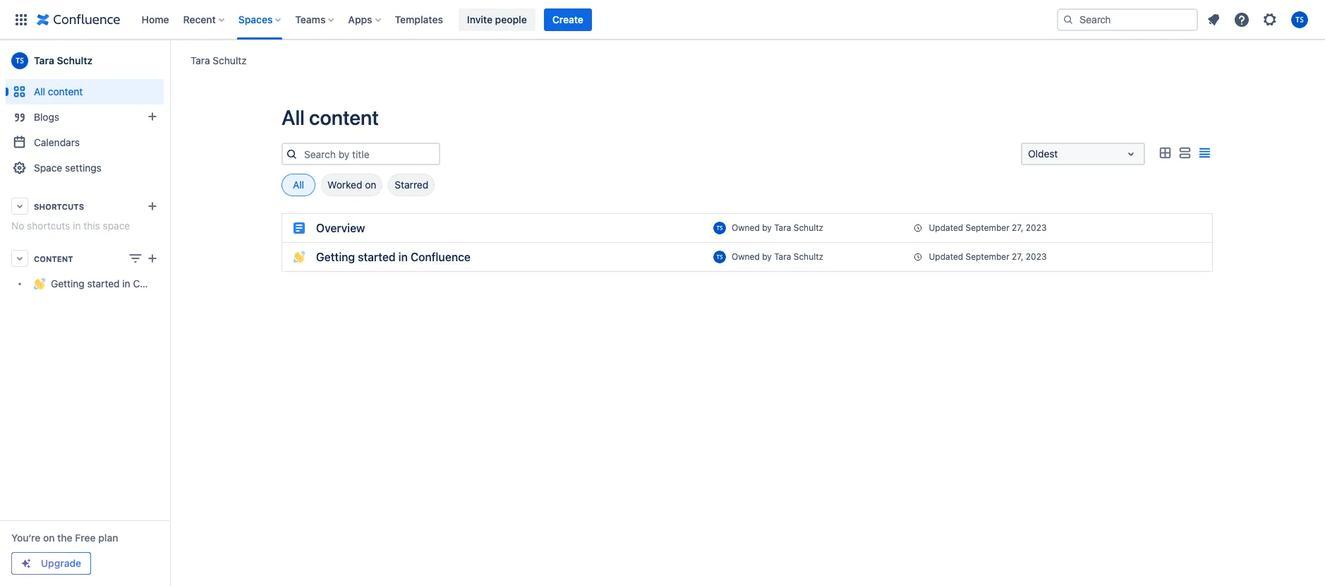 Task type: describe. For each thing, give the bounding box(es) containing it.
tara schultz inside space element
[[34, 54, 93, 66]]

1 vertical spatial all
[[282, 105, 305, 129]]

blogs link
[[6, 104, 164, 130]]

updated for getting started in confluence
[[929, 251, 964, 262]]

27, for overview
[[1013, 222, 1024, 233]]

open image
[[1123, 145, 1140, 162]]

plan
[[98, 532, 118, 544]]

templates link
[[391, 8, 448, 31]]

this
[[83, 220, 100, 232]]

home link
[[137, 8, 173, 31]]

space element
[[0, 40, 185, 586]]

create a blog image
[[144, 108, 161, 125]]

oldest
[[1029, 148, 1059, 160]]

2023 for overview
[[1026, 222, 1047, 233]]

worked on
[[328, 179, 377, 191]]

upgrade
[[41, 557, 81, 569]]

cards image
[[1157, 145, 1174, 161]]

space settings
[[34, 162, 102, 174]]

by for overview
[[763, 223, 772, 233]]

recent button
[[179, 8, 230, 31]]

invite people button
[[459, 8, 536, 31]]

all inside button
[[293, 179, 304, 191]]

owned for overview
[[732, 223, 760, 233]]

0 vertical spatial confluence
[[411, 251, 471, 263]]

all content inside space element
[[34, 85, 83, 97]]

owned for getting started in confluence
[[732, 252, 760, 262]]

space
[[34, 162, 62, 174]]

1 horizontal spatial started
[[358, 251, 396, 263]]

1 vertical spatial all content
[[282, 105, 379, 129]]

all content link
[[6, 79, 164, 104]]

the
[[57, 532, 73, 544]]

september for getting started in confluence
[[966, 251, 1010, 262]]

started inside 'link'
[[87, 278, 120, 290]]

content button
[[6, 246, 164, 271]]

owned by tara schultz for overview
[[732, 223, 824, 233]]

create link
[[544, 8, 592, 31]]

no
[[11, 220, 24, 232]]

updated for overview
[[929, 222, 964, 233]]

add shortcut image
[[144, 198, 161, 215]]

content inside space element
[[48, 85, 83, 97]]

1 horizontal spatial getting
[[316, 251, 355, 263]]

2023 for getting started in confluence
[[1026, 251, 1047, 262]]

1 horizontal spatial content
[[309, 105, 379, 129]]

premium image
[[20, 558, 32, 569]]

help icon image
[[1234, 11, 1251, 28]]

starred
[[395, 179, 429, 191]]

appswitcher icon image
[[13, 11, 30, 28]]

space settings link
[[6, 155, 164, 181]]

tara inside space element
[[34, 54, 54, 66]]

owned by tara schultz for getting started in confluence
[[732, 252, 824, 262]]

settings
[[65, 162, 102, 174]]

compact list image
[[1197, 145, 1214, 161]]

settings icon image
[[1262, 11, 1279, 28]]

page image
[[294, 222, 305, 234]]

starred button
[[389, 174, 435, 196]]

shortcuts
[[27, 220, 70, 232]]

shortcuts
[[34, 202, 84, 211]]

worked on button
[[321, 174, 383, 196]]

1 horizontal spatial getting started in confluence
[[316, 251, 471, 263]]

you're on the free plan
[[11, 532, 118, 544]]

calendars link
[[6, 130, 164, 155]]

getting started in confluence link
[[6, 271, 185, 297]]

confluence inside 'link'
[[133, 278, 185, 290]]

2 horizontal spatial in
[[399, 251, 408, 263]]

calendars
[[34, 136, 80, 148]]



Task type: locate. For each thing, give the bounding box(es) containing it.
templates
[[395, 13, 443, 25]]

teams button
[[291, 8, 340, 31]]

:wave: image
[[294, 251, 305, 263], [294, 251, 305, 263]]

owned by tara schultz
[[732, 223, 824, 233], [732, 252, 824, 262]]

in
[[73, 220, 81, 232], [399, 251, 408, 263], [122, 278, 130, 290]]

profile picture image
[[714, 222, 727, 234], [714, 251, 727, 263]]

1 vertical spatial in
[[399, 251, 408, 263]]

create
[[553, 13, 584, 25]]

free
[[75, 532, 96, 544]]

0 vertical spatial on
[[365, 179, 377, 191]]

all button
[[282, 174, 316, 196]]

0 vertical spatial 2023
[[1026, 222, 1047, 233]]

content up search by title field
[[309, 105, 379, 129]]

0 vertical spatial profile picture image
[[714, 222, 727, 234]]

content
[[48, 85, 83, 97], [309, 105, 379, 129]]

1 owned from the top
[[732, 223, 760, 233]]

getting down content on the top of the page
[[51, 278, 85, 290]]

banner
[[0, 0, 1326, 40]]

apps button
[[344, 8, 387, 31]]

1 vertical spatial getting started in confluence
[[51, 278, 185, 290]]

tara schultz down 'recent' dropdown button
[[191, 54, 247, 66]]

september for overview
[[966, 222, 1010, 233]]

1 horizontal spatial confluence
[[411, 251, 471, 263]]

1 vertical spatial by
[[763, 252, 772, 262]]

worked
[[328, 179, 363, 191]]

0 horizontal spatial tara schultz
[[34, 54, 93, 66]]

1 horizontal spatial in
[[122, 278, 130, 290]]

updated
[[929, 222, 964, 233], [929, 251, 964, 262]]

2 vertical spatial all
[[293, 179, 304, 191]]

all up the page "image"
[[293, 179, 304, 191]]

owned
[[732, 223, 760, 233], [732, 252, 760, 262]]

0 vertical spatial in
[[73, 220, 81, 232]]

by for getting started in confluence
[[763, 252, 772, 262]]

1 owned by tara schultz from the top
[[732, 223, 824, 233]]

collapse sidebar image
[[154, 47, 185, 75]]

0 horizontal spatial confluence
[[133, 278, 185, 290]]

getting
[[316, 251, 355, 263], [51, 278, 85, 290]]

updated september 27, 2023 for getting started in confluence
[[929, 251, 1047, 262]]

1 profile picture image from the top
[[714, 222, 727, 234]]

2 2023 from the top
[[1026, 251, 1047, 262]]

0 vertical spatial updated
[[929, 222, 964, 233]]

0 horizontal spatial started
[[87, 278, 120, 290]]

upgrade button
[[12, 553, 90, 574]]

0 horizontal spatial all content
[[34, 85, 83, 97]]

profile picture image for getting started in confluence
[[714, 251, 727, 263]]

shortcuts button
[[6, 193, 164, 219]]

1 vertical spatial updated
[[929, 251, 964, 262]]

1 by from the top
[[763, 223, 772, 233]]

2 owned from the top
[[732, 252, 760, 262]]

0 vertical spatial by
[[763, 223, 772, 233]]

on inside space element
[[43, 532, 55, 544]]

1 vertical spatial getting
[[51, 278, 85, 290]]

0 vertical spatial owned by tara schultz
[[732, 223, 824, 233]]

search image
[[1063, 14, 1075, 25]]

all up the all button
[[282, 105, 305, 129]]

2 profile picture image from the top
[[714, 251, 727, 263]]

getting started in confluence
[[316, 251, 471, 263], [51, 278, 185, 290]]

on left the
[[43, 532, 55, 544]]

1 vertical spatial updated september 27, 2023
[[929, 251, 1047, 262]]

people
[[495, 13, 527, 25]]

1 horizontal spatial on
[[365, 179, 377, 191]]

Search by title field
[[300, 144, 439, 164]]

banner containing home
[[0, 0, 1326, 40]]

0 horizontal spatial content
[[48, 85, 83, 97]]

1 updated from the top
[[929, 222, 964, 233]]

teams
[[295, 13, 326, 25]]

2 vertical spatial in
[[122, 278, 130, 290]]

0 vertical spatial all content
[[34, 85, 83, 97]]

on right worked
[[365, 179, 377, 191]]

all content
[[34, 85, 83, 97], [282, 105, 379, 129]]

by
[[763, 223, 772, 233], [763, 252, 772, 262]]

0 vertical spatial owned
[[732, 223, 760, 233]]

updated september 27, 2023
[[929, 222, 1047, 233], [929, 251, 1047, 262]]

getting down "overview"
[[316, 251, 355, 263]]

content
[[34, 254, 73, 263]]

updated september 27, 2023 for overview
[[929, 222, 1047, 233]]

0 vertical spatial content
[[48, 85, 83, 97]]

create a page image
[[144, 250, 161, 267]]

getting started in confluence down "overview"
[[316, 251, 471, 263]]

1 vertical spatial 27,
[[1013, 251, 1024, 262]]

Search field
[[1058, 8, 1199, 31]]

change view image
[[127, 250, 144, 267]]

1 2023 from the top
[[1026, 222, 1047, 233]]

1 september from the top
[[966, 222, 1010, 233]]

confluence image
[[37, 11, 120, 28], [37, 11, 120, 28]]

1 vertical spatial content
[[309, 105, 379, 129]]

overview
[[316, 222, 365, 234]]

invite people
[[467, 13, 527, 25]]

on
[[365, 179, 377, 191], [43, 532, 55, 544]]

tara
[[191, 54, 210, 66], [34, 54, 54, 66], [775, 223, 792, 233], [775, 252, 792, 262]]

1 vertical spatial september
[[966, 251, 1010, 262]]

on inside 'button'
[[365, 179, 377, 191]]

you're
[[11, 532, 40, 544]]

1 updated september 27, 2023 from the top
[[929, 222, 1047, 233]]

schultz inside space element
[[57, 54, 93, 66]]

2 by from the top
[[763, 252, 772, 262]]

0 horizontal spatial getting started in confluence
[[51, 278, 185, 290]]

spaces button
[[234, 8, 287, 31]]

0 horizontal spatial getting
[[51, 278, 85, 290]]

started down content dropdown button
[[87, 278, 120, 290]]

all content up blogs
[[34, 85, 83, 97]]

schultz
[[213, 54, 247, 66], [57, 54, 93, 66], [794, 223, 824, 233], [794, 252, 824, 262]]

apps
[[348, 13, 372, 25]]

1 vertical spatial owned by tara schultz
[[732, 252, 824, 262]]

spaces
[[239, 13, 273, 25]]

all content up search by title field
[[282, 105, 379, 129]]

2023
[[1026, 222, 1047, 233], [1026, 251, 1047, 262]]

0 vertical spatial started
[[358, 251, 396, 263]]

getting started in confluence down change view image
[[51, 278, 185, 290]]

0 horizontal spatial in
[[73, 220, 81, 232]]

on for you're
[[43, 532, 55, 544]]

2 updated from the top
[[929, 251, 964, 262]]

started down "overview"
[[358, 251, 396, 263]]

started
[[358, 251, 396, 263], [87, 278, 120, 290]]

blogs
[[34, 111, 59, 123]]

1 vertical spatial on
[[43, 532, 55, 544]]

in inside 'link'
[[122, 278, 130, 290]]

your profile and preferences image
[[1292, 11, 1309, 28]]

content up blogs
[[48, 85, 83, 97]]

0 vertical spatial getting started in confluence
[[316, 251, 471, 263]]

getting started in confluence inside 'link'
[[51, 278, 185, 290]]

2 owned by tara schultz from the top
[[732, 252, 824, 262]]

tara schultz
[[191, 54, 247, 66], [34, 54, 93, 66]]

0 vertical spatial updated september 27, 2023
[[929, 222, 1047, 233]]

1 vertical spatial owned
[[732, 252, 760, 262]]

1 horizontal spatial tara schultz
[[191, 54, 247, 66]]

on for worked
[[365, 179, 377, 191]]

1 vertical spatial 2023
[[1026, 251, 1047, 262]]

tara schultz link
[[6, 47, 164, 75], [191, 53, 247, 67], [775, 223, 824, 233], [775, 252, 824, 262]]

0 horizontal spatial on
[[43, 532, 55, 544]]

tara schultz up all content link on the left top of page
[[34, 54, 93, 66]]

space
[[103, 220, 130, 232]]

global element
[[8, 0, 1055, 39]]

0 vertical spatial 27,
[[1013, 222, 1024, 233]]

september
[[966, 222, 1010, 233], [966, 251, 1010, 262]]

2 27, from the top
[[1013, 251, 1024, 262]]

1 horizontal spatial all content
[[282, 105, 379, 129]]

home
[[142, 13, 169, 25]]

all
[[34, 85, 45, 97], [282, 105, 305, 129], [293, 179, 304, 191]]

profile picture image for overview
[[714, 222, 727, 234]]

27, for getting started in confluence
[[1013, 251, 1024, 262]]

confluence
[[411, 251, 471, 263], [133, 278, 185, 290]]

1 27, from the top
[[1013, 222, 1024, 233]]

getting inside 'link'
[[51, 278, 85, 290]]

0 vertical spatial september
[[966, 222, 1010, 233]]

0 vertical spatial all
[[34, 85, 45, 97]]

no shortcuts in this space
[[11, 220, 130, 232]]

all inside space element
[[34, 85, 45, 97]]

recent
[[183, 13, 216, 25]]

27,
[[1013, 222, 1024, 233], [1013, 251, 1024, 262]]

0 vertical spatial getting
[[316, 251, 355, 263]]

1 vertical spatial started
[[87, 278, 120, 290]]

notification icon image
[[1206, 11, 1223, 28]]

2 updated september 27, 2023 from the top
[[929, 251, 1047, 262]]

list image
[[1177, 145, 1194, 161]]

2 september from the top
[[966, 251, 1010, 262]]

1 vertical spatial confluence
[[133, 278, 185, 290]]

all up blogs
[[34, 85, 45, 97]]

invite
[[467, 13, 493, 25]]

1 vertical spatial profile picture image
[[714, 251, 727, 263]]



Task type: vqa. For each thing, say whether or not it's contained in the screenshot.
Tara
yes



